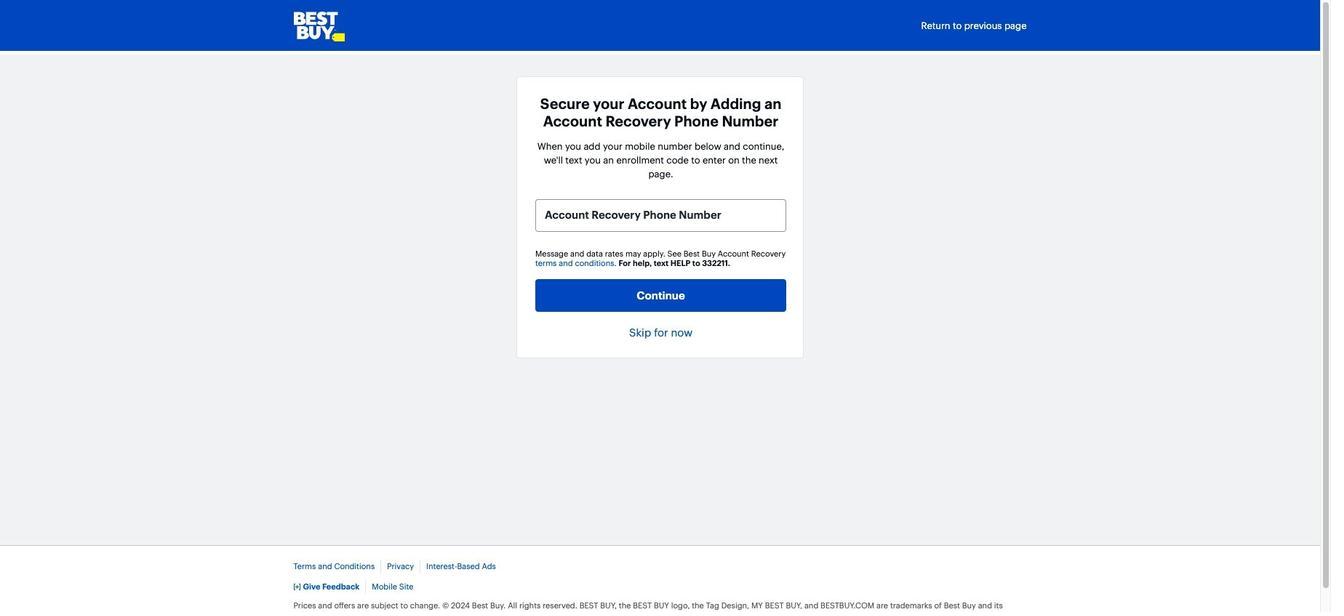 Task type: locate. For each thing, give the bounding box(es) containing it.
best buy home image
[[294, 0, 345, 51]]

  telephone field
[[536, 199, 787, 232]]



Task type: vqa. For each thing, say whether or not it's contained in the screenshot.
Best Buy Home image
yes



